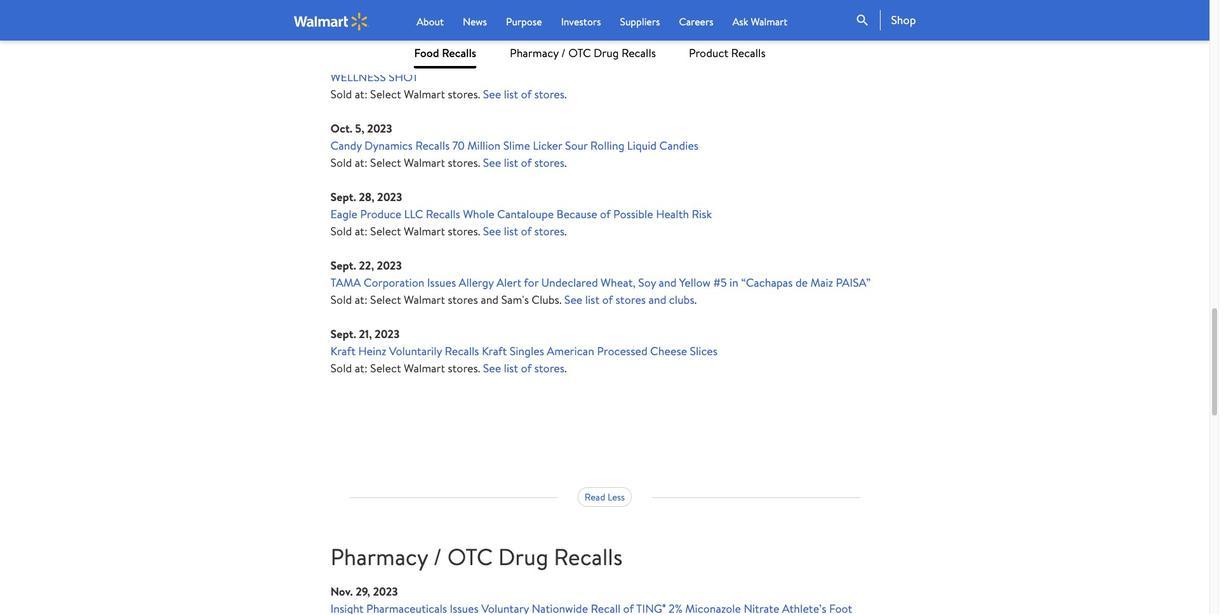 Task type: vqa. For each thing, say whether or not it's contained in the screenshot.
that inside That Provides Details On How To Become A Merchandise Supplier With Walmart Or Sam'S Club.
no



Task type: locate. For each thing, give the bounding box(es) containing it.
oct. up "candy" on the left top
[[331, 121, 353, 137]]

2023
[[367, 35, 392, 51], [367, 121, 392, 137], [377, 190, 402, 205], [377, 258, 402, 274], [375, 327, 400, 343], [373, 584, 398, 600]]

1 select from the top
[[370, 1, 401, 17]]

supergreens
[[764, 52, 843, 68]]

product
[[689, 45, 729, 61]]

about button
[[417, 14, 444, 29]]

at: down wellness
[[355, 87, 368, 103]]

5, inside oct. 5, 2023 vive organic voluntarily recalls 2 oz vive organic detox + immunity kiwi apple supergreens wellness shot sold at: select walmart stores. see list of stores .
[[355, 35, 365, 51]]

shot
[[389, 70, 418, 85]]

news button
[[463, 14, 487, 29]]

list down candy dynamics recalls 70 million slime licker sour rolling liquid candies 'link'
[[504, 155, 518, 171]]

sold inside the oct. 5, 2023 candy dynamics recalls 70 million slime licker sour rolling liquid candies sold at: select walmart stores. see list of stores .
[[331, 155, 352, 171]]

. down "american"
[[565, 361, 567, 377]]

maiz
[[811, 275, 833, 291]]

see list of stores link
[[483, 1, 565, 17], [483, 87, 565, 103], [483, 155, 565, 171], [483, 224, 565, 240], [483, 361, 565, 377]]

sept. up eagle
[[331, 190, 356, 205]]

select left about
[[370, 1, 401, 17]]

walmart inside sept. 28, 2023 eagle produce llc recalls whole cantaloupe because of possible health risk sold at: select walmart stores. see list of stores .
[[404, 224, 445, 240]]

because
[[557, 207, 598, 223]]

2023 up corporation
[[377, 258, 402, 274]]

0 vertical spatial sept.
[[331, 190, 356, 205]]

list down eagle produce llc recalls whole cantaloupe because of possible health risk link
[[504, 224, 518, 240]]

of down "tama corporation issues allergy alert for undeclared wheat, soy and yellow #5 in "cachapas de maiz paisa"" link
[[602, 292, 613, 308]]

of
[[521, 1, 532, 17], [521, 87, 532, 103], [521, 155, 532, 171], [600, 207, 611, 223], [521, 224, 532, 240], [602, 292, 613, 308], [521, 361, 532, 377]]

.
[[565, 1, 567, 17], [565, 87, 567, 103], [565, 155, 567, 171], [565, 224, 567, 240], [695, 292, 697, 308], [565, 361, 567, 377]]

yellow
[[679, 275, 711, 291]]

see down 2
[[483, 87, 501, 103]]

stores inside the oct. 5, 2023 candy dynamics recalls 70 million slime licker sour rolling liquid candies sold at: select walmart stores. see list of stores .
[[534, 155, 565, 171]]

drug
[[594, 45, 619, 61], [498, 542, 549, 574]]

american
[[547, 344, 594, 360]]

1 vertical spatial /
[[434, 542, 442, 574]]

2023 inside sept. 28, 2023 eagle produce llc recalls whole cantaloupe because of possible health risk sold at: select walmart stores. see list of stores .
[[377, 190, 402, 205]]

select down produce
[[370, 224, 401, 240]]

2023 up the dynamics
[[367, 121, 392, 137]]

whole
[[463, 207, 495, 223]]

sept. inside sept. 21, 2023 kraft heinz voluntarily recalls kraft singles american processed cheese slices sold at: select walmart stores. see list of stores .
[[331, 327, 356, 343]]

and right soy
[[659, 275, 677, 291]]

see inside the oct. 5, 2023 candy dynamics recalls 70 million slime licker sour rolling liquid candies sold at: select walmart stores. see list of stores .
[[483, 155, 501, 171]]

see list of stores link down cantaloupe
[[483, 224, 565, 240]]

5 sold from the top
[[331, 292, 352, 308]]

1 vertical spatial oct.
[[331, 121, 353, 137]]

pharmacy
[[510, 45, 559, 61], [331, 542, 428, 574]]

select down the dynamics
[[370, 155, 401, 171]]

. down yellow
[[695, 292, 697, 308]]

/
[[561, 45, 566, 61], [434, 542, 442, 574]]

clubs
[[669, 292, 695, 308]]

list down the 'oz'
[[504, 87, 518, 103]]

detox
[[596, 52, 632, 68]]

pharmacy down purpose popup button
[[510, 45, 559, 61]]

1 vertical spatial pharmacy
[[331, 542, 428, 574]]

stores. down whole at the left of page
[[448, 224, 480, 240]]

0 horizontal spatial kraft
[[331, 344, 356, 360]]

otc inside 'link'
[[569, 45, 591, 61]]

llc
[[404, 207, 423, 223]]

nov. 29, 2023
[[331, 584, 398, 600]]

kraft left singles
[[482, 344, 507, 360]]

2023 inside oct. 5, 2023 vive organic voluntarily recalls 2 oz vive organic detox + immunity kiwi apple supergreens wellness shot sold at: select walmart stores. see list of stores .
[[367, 35, 392, 51]]

read less
[[585, 491, 625, 505]]

oct.
[[331, 35, 353, 51], [331, 121, 353, 137]]

1 horizontal spatial /
[[561, 45, 566, 61]]

sept. left 21,
[[331, 327, 356, 343]]

sept. for sept. 22, 2023 tama corporation issues allergy alert for undeclared wheat, soy and yellow #5 in "cachapas de maiz paisa" sold at: select walmart stores and sam's clubs. see list of stores and clubs .
[[331, 258, 356, 274]]

1 vertical spatial sept.
[[331, 258, 356, 274]]

1 horizontal spatial drug
[[594, 45, 619, 61]]

2023 up organic
[[367, 35, 392, 51]]

home image
[[294, 12, 369, 30]]

select
[[370, 1, 401, 17], [370, 87, 401, 103], [370, 155, 401, 171], [370, 224, 401, 240], [370, 292, 401, 308], [370, 361, 401, 377]]

cheese
[[650, 344, 687, 360]]

select inside sept. 21, 2023 kraft heinz voluntarily recalls kraft singles american processed cheese slices sold at: select walmart stores. see list of stores .
[[370, 361, 401, 377]]

5 select from the top
[[370, 292, 401, 308]]

+
[[635, 52, 642, 68]]

soy
[[638, 275, 656, 291]]

1 vertical spatial otc
[[448, 542, 493, 574]]

sept. for sept. 21, 2023 kraft heinz voluntarily recalls kraft singles american processed cheese slices sold at: select walmart stores. see list of stores .
[[331, 327, 356, 343]]

0 vertical spatial otc
[[569, 45, 591, 61]]

voluntarily
[[397, 52, 450, 68], [389, 344, 442, 360]]

of down the slime
[[521, 155, 532, 171]]

select down corporation
[[370, 292, 401, 308]]

dynamics
[[365, 138, 413, 154]]

stores. down the kraft heinz voluntarily recalls kraft singles american processed cheese slices link
[[448, 361, 480, 377]]

0 vertical spatial drug
[[594, 45, 619, 61]]

0 vertical spatial 5,
[[355, 35, 365, 51]]

of inside sept. 21, 2023 kraft heinz voluntarily recalls kraft singles american processed cheese slices sold at: select walmart stores. see list of stores .
[[521, 361, 532, 377]]

0 horizontal spatial pharmacy
[[331, 542, 428, 574]]

3 select from the top
[[370, 155, 401, 171]]

walmart inside "link"
[[751, 15, 788, 29]]

sold inside sept. 22, 2023 tama corporation issues allergy alert for undeclared wheat, soy and yellow #5 in "cachapas de maiz paisa" sold at: select walmart stores and sam's clubs. see list of stores and clubs .
[[331, 292, 352, 308]]

oct. up vive
[[331, 35, 353, 51]]

list inside sept. 21, 2023 kraft heinz voluntarily recalls kraft singles american processed cheese slices sold at: select walmart stores. see list of stores .
[[504, 361, 518, 377]]

5, up organic
[[355, 35, 365, 51]]

wheat,
[[601, 275, 636, 291]]

voluntarily inside sept. 21, 2023 kraft heinz voluntarily recalls kraft singles american processed cheese slices sold at: select walmart stores. see list of stores .
[[389, 344, 442, 360]]

. inside oct. 5, 2023 vive organic voluntarily recalls 2 oz vive organic detox + immunity kiwi apple supergreens wellness shot sold at: select walmart stores. see list of stores .
[[565, 87, 567, 103]]

stores
[[534, 1, 565, 17], [534, 87, 565, 103], [534, 155, 565, 171], [534, 224, 565, 240], [448, 292, 478, 308], [616, 292, 646, 308], [534, 361, 565, 377]]

sold
[[331, 1, 352, 17], [331, 87, 352, 103], [331, 155, 352, 171], [331, 224, 352, 240], [331, 292, 352, 308], [331, 361, 352, 377]]

see down million
[[483, 155, 501, 171]]

. down sour
[[565, 155, 567, 171]]

see list of stores link up vive
[[483, 1, 565, 17]]

1 vertical spatial voluntarily
[[389, 344, 442, 360]]

3 stores. from the top
[[448, 155, 480, 171]]

2 sold from the top
[[331, 87, 352, 103]]

clubs.
[[532, 292, 562, 308]]

voluntarily right heinz
[[389, 344, 442, 360]]

4 see list of stores link from the top
[[483, 224, 565, 240]]

list down the kraft heinz voluntarily recalls kraft singles american processed cheese slices link
[[504, 361, 518, 377]]

of left possible
[[600, 207, 611, 223]]

2023 for organic
[[367, 35, 392, 51]]

walmart inside the oct. 5, 2023 candy dynamics recalls 70 million slime licker sour rolling liquid candies sold at: select walmart stores. see list of stores .
[[404, 155, 445, 171]]

stores down "american"
[[534, 361, 565, 377]]

oct. for oct. 5, 2023 vive organic voluntarily recalls 2 oz vive organic detox + immunity kiwi apple supergreens wellness shot sold at: select walmart stores. see list of stores .
[[331, 35, 353, 51]]

list inside sept. 28, 2023 eagle produce llc recalls whole cantaloupe because of possible health risk sold at: select walmart stores. see list of stores .
[[504, 224, 518, 240]]

stores inside sept. 21, 2023 kraft heinz voluntarily recalls kraft singles american processed cheese slices sold at: select walmart stores. see list of stores .
[[534, 361, 565, 377]]

at: down eagle
[[355, 224, 368, 240]]

ask walmart link
[[733, 14, 788, 29]]

5 stores. from the top
[[448, 361, 480, 377]]

voluntarily inside oct. 5, 2023 vive organic voluntarily recalls 2 oz vive organic detox + immunity kiwi apple supergreens wellness shot sold at: select walmart stores. see list of stores .
[[397, 52, 450, 68]]

22,
[[359, 258, 374, 274]]

kraft left heinz
[[331, 344, 356, 360]]

stores. down the 70
[[448, 155, 480, 171]]

1 horizontal spatial kraft
[[482, 344, 507, 360]]

candies
[[660, 138, 699, 154]]

2 5, from the top
[[355, 121, 365, 137]]

2023 right 21,
[[375, 327, 400, 343]]

stores down licker
[[534, 155, 565, 171]]

tama corporation issues allergy alert for undeclared wheat, soy and yellow #5 in "cachapas de maiz paisa" link
[[331, 275, 871, 291]]

heinz
[[358, 344, 386, 360]]

2 oct. from the top
[[331, 121, 353, 137]]

2 sept. from the top
[[331, 258, 356, 274]]

see list of stores link down the slime
[[483, 155, 565, 171]]

voluntarily up shot
[[397, 52, 450, 68]]

4 select from the top
[[370, 224, 401, 240]]

4 sold from the top
[[331, 224, 352, 240]]

see list of stores link down the kraft heinz voluntarily recalls kraft singles american processed cheese slices link
[[483, 361, 565, 377]]

pharmacy / otc drug recalls
[[510, 45, 656, 61], [331, 542, 623, 574]]

stores inside sept. 28, 2023 eagle produce llc recalls whole cantaloupe because of possible health risk sold at: select walmart stores. see list of stores .
[[534, 224, 565, 240]]

kraft
[[331, 344, 356, 360], [482, 344, 507, 360]]

2023 for corporation
[[377, 258, 402, 274]]

select down shot
[[370, 87, 401, 103]]

2 kraft from the left
[[482, 344, 507, 360]]

. inside the oct. 5, 2023 candy dynamics recalls 70 million slime licker sour rolling liquid candies sold at: select walmart stores. see list of stores .
[[565, 155, 567, 171]]

about
[[417, 15, 444, 29]]

see inside sept. 28, 2023 eagle produce llc recalls whole cantaloupe because of possible health risk sold at: select walmart stores. see list of stores .
[[483, 224, 501, 240]]

oct. inside the oct. 5, 2023 candy dynamics recalls 70 million slime licker sour rolling liquid candies sold at: select walmart stores. see list of stores .
[[331, 121, 353, 137]]

recalls inside sept. 21, 2023 kraft heinz voluntarily recalls kraft singles american processed cheese slices sold at: select walmart stores. see list of stores .
[[445, 344, 479, 360]]

. inside sept. 28, 2023 eagle produce llc recalls whole cantaloupe because of possible health risk sold at: select walmart stores. see list of stores .
[[565, 224, 567, 240]]

recalls
[[442, 45, 476, 61], [622, 45, 656, 61], [731, 45, 766, 61], [453, 52, 488, 68], [415, 138, 450, 154], [426, 207, 460, 223], [445, 344, 479, 360], [554, 542, 623, 574]]

2023 inside the oct. 5, 2023 candy dynamics recalls 70 million slime licker sour rolling liquid candies sold at: select walmart stores. see list of stores .
[[367, 121, 392, 137]]

see list of stores link down vive
[[483, 87, 565, 103]]

de
[[796, 275, 808, 291]]

1 sept. from the top
[[331, 190, 356, 205]]

0 vertical spatial voluntarily
[[397, 52, 450, 68]]

vive
[[513, 52, 538, 68]]

2 select from the top
[[370, 87, 401, 103]]

see down the kraft heinz voluntarily recalls kraft singles american processed cheese slices link
[[483, 361, 501, 377]]

0 vertical spatial pharmacy / otc drug recalls
[[510, 45, 656, 61]]

search
[[855, 13, 870, 28]]

1 vertical spatial drug
[[498, 542, 549, 574]]

3 sept. from the top
[[331, 327, 356, 343]]

pharmacy up the nov. 29, 2023
[[331, 542, 428, 574]]

at: down tama
[[355, 292, 368, 308]]

1 horizontal spatial pharmacy
[[510, 45, 559, 61]]

kraft heinz voluntarily recalls kraft singles american processed cheese slices link
[[331, 344, 718, 360]]

processed
[[597, 344, 648, 360]]

4 stores. from the top
[[448, 224, 480, 240]]

of down singles
[[521, 361, 532, 377]]

6 sold from the top
[[331, 361, 352, 377]]

2 stores. from the top
[[448, 87, 480, 103]]

5, inside the oct. 5, 2023 candy dynamics recalls 70 million slime licker sour rolling liquid candies sold at: select walmart stores. see list of stores .
[[355, 121, 365, 137]]

0 vertical spatial oct.
[[331, 35, 353, 51]]

stores. inside sept. 21, 2023 kraft heinz voluntarily recalls kraft singles american processed cheese slices sold at: select walmart stores. see list of stores .
[[448, 361, 480, 377]]

at: down "candy" on the left top
[[355, 155, 368, 171]]

voluntarily for organic
[[397, 52, 450, 68]]

2 see list of stores link from the top
[[483, 87, 565, 103]]

sept. inside sept. 22, 2023 tama corporation issues allergy alert for undeclared wheat, soy and yellow #5 in "cachapas de maiz paisa" sold at: select walmart stores and sam's clubs. see list of stores and clubs .
[[331, 258, 356, 274]]

sour
[[565, 138, 588, 154]]

walmart
[[404, 1, 445, 17], [751, 15, 788, 29], [404, 87, 445, 103], [404, 155, 445, 171], [404, 224, 445, 240], [404, 292, 445, 308], [404, 361, 445, 377]]

walmart inside oct. 5, 2023 vive organic voluntarily recalls 2 oz vive organic detox + immunity kiwi apple supergreens wellness shot sold at: select walmart stores. see list of stores .
[[404, 87, 445, 103]]

5,
[[355, 35, 365, 51], [355, 121, 365, 137]]

undeclared
[[541, 275, 598, 291]]

6 select from the top
[[370, 361, 401, 377]]

1 vertical spatial 5,
[[355, 121, 365, 137]]

recalls inside 'link'
[[622, 45, 656, 61]]

#5
[[713, 275, 727, 291]]

5, up "candy" on the left top
[[355, 121, 365, 137]]

. down 'vive organic voluntarily recalls 2 oz vive organic detox + immunity kiwi apple supergreens wellness shot' link
[[565, 87, 567, 103]]

of up vive
[[521, 1, 532, 17]]

stores. inside sept. 28, 2023 eagle produce llc recalls whole cantaloupe because of possible health risk sold at: select walmart stores. see list of stores .
[[448, 224, 480, 240]]

sept.
[[331, 190, 356, 205], [331, 258, 356, 274], [331, 327, 356, 343]]

see
[[483, 1, 501, 17], [483, 87, 501, 103], [483, 155, 501, 171], [483, 224, 501, 240], [565, 292, 583, 308], [483, 361, 501, 377]]

oct. 5, 2023 candy dynamics recalls 70 million slime licker sour rolling liquid candies sold at: select walmart stores. see list of stores .
[[331, 121, 699, 171]]

see down the undeclared
[[565, 292, 583, 308]]

stores down the organic
[[534, 87, 565, 103]]

voluntarily for heinz
[[389, 344, 442, 360]]

select down heinz
[[370, 361, 401, 377]]

1 kraft from the left
[[331, 344, 356, 360]]

stores. down food recalls link
[[448, 87, 480, 103]]

2023 inside sept. 22, 2023 tama corporation issues allergy alert for undeclared wheat, soy and yellow #5 in "cachapas de maiz paisa" sold at: select walmart stores and sam's clubs. see list of stores and clubs .
[[377, 258, 402, 274]]

1 sold from the top
[[331, 1, 352, 17]]

. down because
[[565, 224, 567, 240]]

investors
[[561, 15, 601, 29]]

of down vive
[[521, 87, 532, 103]]

2 vertical spatial sept.
[[331, 327, 356, 343]]

sept. inside sept. 28, 2023 eagle produce llc recalls whole cantaloupe because of possible health risk sold at: select walmart stores. see list of stores .
[[331, 190, 356, 205]]

careers link
[[679, 14, 714, 29]]

otc
[[569, 45, 591, 61], [448, 542, 493, 574]]

sept. for sept. 28, 2023 eagle produce llc recalls whole cantaloupe because of possible health risk sold at: select walmart stores. see list of stores .
[[331, 190, 356, 205]]

0 vertical spatial pharmacy
[[510, 45, 559, 61]]

see down whole at the left of page
[[483, 224, 501, 240]]

oct. for oct. 5, 2023 candy dynamics recalls 70 million slime licker sour rolling liquid candies sold at: select walmart stores. see list of stores .
[[331, 121, 353, 137]]

shop
[[891, 12, 916, 28]]

3 sold from the top
[[331, 155, 352, 171]]

0 horizontal spatial otc
[[448, 542, 493, 574]]

of inside the oct. 5, 2023 candy dynamics recalls 70 million slime licker sour rolling liquid candies sold at: select walmart stores. see list of stores .
[[521, 155, 532, 171]]

sept. up tama
[[331, 258, 356, 274]]

recalls inside oct. 5, 2023 vive organic voluntarily recalls 2 oz vive organic detox + immunity kiwi apple supergreens wellness shot sold at: select walmart stores. see list of stores .
[[453, 52, 488, 68]]

oct. inside oct. 5, 2023 vive organic voluntarily recalls 2 oz vive organic detox + immunity kiwi apple supergreens wellness shot sold at: select walmart stores. see list of stores .
[[331, 35, 353, 51]]

stores down cantaloupe
[[534, 224, 565, 240]]

paisa"
[[836, 275, 871, 291]]

and down allergy
[[481, 292, 499, 308]]

at: inside sept. 22, 2023 tama corporation issues allergy alert for undeclared wheat, soy and yellow #5 in "cachapas de maiz paisa" sold at: select walmart stores and sam's clubs. see list of stores and clubs .
[[355, 292, 368, 308]]

careers
[[679, 15, 714, 29]]

stores inside oct. 5, 2023 vive organic voluntarily recalls 2 oz vive organic detox + immunity kiwi apple supergreens wellness shot sold at: select walmart stores. see list of stores .
[[534, 87, 565, 103]]

5 at: from the top
[[355, 292, 368, 308]]

at: up organic
[[355, 1, 368, 17]]

2023 inside sept. 21, 2023 kraft heinz voluntarily recalls kraft singles american processed cheese slices sold at: select walmart stores. see list of stores .
[[375, 327, 400, 343]]

2 at: from the top
[[355, 87, 368, 103]]

6 at: from the top
[[355, 361, 368, 377]]

at: down heinz
[[355, 361, 368, 377]]

0 horizontal spatial drug
[[498, 542, 549, 574]]

purpose
[[506, 15, 542, 29]]

3 at: from the top
[[355, 155, 368, 171]]

1 oct. from the top
[[331, 35, 353, 51]]

4 at: from the top
[[355, 224, 368, 240]]

at:
[[355, 1, 368, 17], [355, 87, 368, 103], [355, 155, 368, 171], [355, 224, 368, 240], [355, 292, 368, 308], [355, 361, 368, 377]]

28,
[[359, 190, 375, 205]]

list inside the oct. 5, 2023 candy dynamics recalls 70 million slime licker sour rolling liquid candies sold at: select walmart stores. see list of stores .
[[504, 155, 518, 171]]

list inside sept. 22, 2023 tama corporation issues allergy alert for undeclared wheat, soy and yellow #5 in "cachapas de maiz paisa" sold at: select walmart stores and sam's clubs. see list of stores and clubs .
[[585, 292, 600, 308]]

at: inside sept. 21, 2023 kraft heinz voluntarily recalls kraft singles american processed cheese slices sold at: select walmart stores. see list of stores .
[[355, 361, 368, 377]]

and
[[659, 275, 677, 291], [481, 292, 499, 308], [649, 292, 667, 308]]

candy
[[331, 138, 362, 154]]

list right news dropdown button
[[504, 1, 518, 17]]

1 5, from the top
[[355, 35, 365, 51]]

1 vertical spatial pharmacy / otc drug recalls
[[331, 542, 623, 574]]

stores. right about dropdown button
[[448, 1, 480, 17]]

0 vertical spatial /
[[561, 45, 566, 61]]

1 horizontal spatial otc
[[569, 45, 591, 61]]

alert
[[497, 275, 521, 291]]

. right purpose popup button
[[565, 1, 567, 17]]

2023 up produce
[[377, 190, 402, 205]]

list down "tama corporation issues allergy alert for undeclared wheat, soy and yellow #5 in "cachapas de maiz paisa"" link
[[585, 292, 600, 308]]



Task type: describe. For each thing, give the bounding box(es) containing it.
vive organic voluntarily recalls 2 oz vive organic detox + immunity kiwi apple supergreens wellness shot link
[[331, 52, 843, 85]]

21,
[[359, 327, 372, 343]]

cantaloupe
[[497, 207, 554, 223]]

eagle
[[331, 207, 358, 223]]

70
[[453, 138, 465, 154]]

stores down wheat, on the top
[[616, 292, 646, 308]]

for
[[524, 275, 539, 291]]

food
[[414, 45, 439, 61]]

health
[[656, 207, 689, 223]]

licker
[[533, 138, 562, 154]]

sept. 28, 2023 eagle produce llc recalls whole cantaloupe because of possible health risk sold at: select walmart stores. see list of stores .
[[331, 190, 712, 240]]

ask walmart
[[733, 15, 788, 29]]

drug inside pharmacy / otc drug recalls 'link'
[[594, 45, 619, 61]]

stores up the organic
[[534, 1, 565, 17]]

see inside sept. 22, 2023 tama corporation issues allergy alert for undeclared wheat, soy and yellow #5 in "cachapas de maiz paisa" sold at: select walmart stores and sam's clubs. see list of stores and clubs .
[[565, 292, 583, 308]]

allergy
[[459, 275, 494, 291]]

suppliers
[[620, 15, 660, 29]]

slices
[[690, 344, 718, 360]]

apple
[[728, 52, 761, 68]]

read
[[585, 491, 605, 505]]

5 see list of stores link from the top
[[483, 361, 565, 377]]

see inside sept. 21, 2023 kraft heinz voluntarily recalls kraft singles american processed cheese slices sold at: select walmart stores. see list of stores .
[[483, 361, 501, 377]]

stores down allergy
[[448, 292, 478, 308]]

less
[[608, 491, 625, 505]]

product recalls link
[[689, 38, 766, 69]]

suppliers button
[[620, 14, 660, 29]]

0 horizontal spatial /
[[434, 542, 442, 574]]

see inside oct. 5, 2023 vive organic voluntarily recalls 2 oz vive organic detox + immunity kiwi apple supergreens wellness shot sold at: select walmart stores. see list of stores .
[[483, 87, 501, 103]]

product recalls
[[689, 45, 766, 61]]

list inside oct. 5, 2023 vive organic voluntarily recalls 2 oz vive organic detox + immunity kiwi apple supergreens wellness shot sold at: select walmart stores. see list of stores .
[[504, 87, 518, 103]]

select inside the oct. 5, 2023 candy dynamics recalls 70 million slime licker sour rolling liquid candies sold at: select walmart stores. see list of stores .
[[370, 155, 401, 171]]

corporation
[[364, 275, 425, 291]]

sold inside sept. 28, 2023 eagle produce llc recalls whole cantaloupe because of possible health risk sold at: select walmart stores. see list of stores .
[[331, 224, 352, 240]]

sold inside sept. 21, 2023 kraft heinz voluntarily recalls kraft singles american processed cheese slices sold at: select walmart stores. see list of stores .
[[331, 361, 352, 377]]

sold inside oct. 5, 2023 vive organic voluntarily recalls 2 oz vive organic detox + immunity kiwi apple supergreens wellness shot sold at: select walmart stores. see list of stores .
[[331, 87, 352, 103]]

nov.
[[331, 584, 353, 600]]

2
[[490, 52, 496, 68]]

select inside sept. 22, 2023 tama corporation issues allergy alert for undeclared wheat, soy and yellow #5 in "cachapas de maiz paisa" sold at: select walmart stores and sam's clubs. see list of stores and clubs .
[[370, 292, 401, 308]]

3 see list of stores link from the top
[[483, 155, 565, 171]]

risk
[[692, 207, 712, 223]]

organic
[[541, 52, 593, 68]]

. inside sept. 21, 2023 kraft heinz voluntarily recalls kraft singles american processed cheese slices sold at: select walmart stores. see list of stores .
[[565, 361, 567, 377]]

and down soy
[[649, 292, 667, 308]]

wellness
[[331, 70, 386, 85]]

eagle produce llc recalls whole cantaloupe because of possible health risk link
[[331, 207, 712, 223]]

million
[[468, 138, 501, 154]]

tama
[[331, 275, 361, 291]]

1 see list of stores link from the top
[[483, 1, 565, 17]]

kiwi
[[702, 52, 725, 68]]

5, for dynamics
[[355, 121, 365, 137]]

food recalls
[[414, 45, 476, 61]]

oz
[[499, 52, 510, 68]]

stores. inside the oct. 5, 2023 candy dynamics recalls 70 million slime licker sour rolling liquid candies sold at: select walmart stores. see list of stores .
[[448, 155, 480, 171]]

2023 for dynamics
[[367, 121, 392, 137]]

recalls inside the oct. 5, 2023 candy dynamics recalls 70 million slime licker sour rolling liquid candies sold at: select walmart stores. see list of stores .
[[415, 138, 450, 154]]

select inside sept. 28, 2023 eagle produce llc recalls whole cantaloupe because of possible health risk sold at: select walmart stores. see list of stores .
[[370, 224, 401, 240]]

see list of stores and clubs link
[[565, 292, 695, 308]]

liquid
[[627, 138, 657, 154]]

news
[[463, 15, 487, 29]]

sold at: select walmart stores. see list of stores .
[[331, 1, 567, 17]]

issues
[[427, 275, 456, 291]]

organic
[[355, 52, 395, 68]]

walmart inside sept. 21, 2023 kraft heinz voluntarily recalls kraft singles american processed cheese slices sold at: select walmart stores. see list of stores .
[[404, 361, 445, 377]]

immunity
[[645, 52, 699, 68]]

possible
[[614, 207, 653, 223]]

of down cantaloupe
[[521, 224, 532, 240]]

stores. inside oct. 5, 2023 vive organic voluntarily recalls 2 oz vive organic detox + immunity kiwi apple supergreens wellness shot sold at: select walmart stores. see list of stores .
[[448, 87, 480, 103]]

see left purpose popup button
[[483, 1, 501, 17]]

walmart inside sept. 22, 2023 tama corporation issues allergy alert for undeclared wheat, soy and yellow #5 in "cachapas de maiz paisa" sold at: select walmart stores and sam's clubs. see list of stores and clubs .
[[404, 292, 445, 308]]

at: inside the oct. 5, 2023 candy dynamics recalls 70 million slime licker sour rolling liquid candies sold at: select walmart stores. see list of stores .
[[355, 155, 368, 171]]

sept. 21, 2023 kraft heinz voluntarily recalls kraft singles american processed cheese slices sold at: select walmart stores. see list of stores .
[[331, 327, 718, 377]]

at: inside sept. 28, 2023 eagle produce llc recalls whole cantaloupe because of possible health risk sold at: select walmart stores. see list of stores .
[[355, 224, 368, 240]]

rolling
[[591, 138, 625, 154]]

shop link
[[881, 10, 916, 30]]

in
[[730, 275, 739, 291]]

recalls inside sept. 28, 2023 eagle produce llc recalls whole cantaloupe because of possible health risk sold at: select walmart stores. see list of stores .
[[426, 207, 460, 223]]

purpose button
[[506, 14, 542, 29]]

select inside oct. 5, 2023 vive organic voluntarily recalls 2 oz vive organic detox + immunity kiwi apple supergreens wellness shot sold at: select walmart stores. see list of stores .
[[370, 87, 401, 103]]

ask
[[733, 15, 749, 29]]

of inside sept. 22, 2023 tama corporation issues allergy alert for undeclared wheat, soy and yellow #5 in "cachapas de maiz paisa" sold at: select walmart stores and sam's clubs. see list of stores and clubs .
[[602, 292, 613, 308]]

5, for organic
[[355, 35, 365, 51]]

pharmacy / otc drug recalls link
[[510, 38, 656, 69]]

food recalls link
[[414, 38, 477, 69]]

sept. 22, 2023 tama corporation issues allergy alert for undeclared wheat, soy and yellow #5 in "cachapas de maiz paisa" sold at: select walmart stores and sam's clubs. see list of stores and clubs .
[[331, 258, 871, 308]]

vive
[[331, 52, 352, 68]]

investors button
[[561, 14, 601, 29]]

pharmacy inside 'link'
[[510, 45, 559, 61]]

of inside oct. 5, 2023 vive organic voluntarily recalls 2 oz vive organic detox + immunity kiwi apple supergreens wellness shot sold at: select walmart stores. see list of stores .
[[521, 87, 532, 103]]

at: inside oct. 5, 2023 vive organic voluntarily recalls 2 oz vive organic detox + immunity kiwi apple supergreens wellness shot sold at: select walmart stores. see list of stores .
[[355, 87, 368, 103]]

sam's
[[501, 292, 529, 308]]

"cachapas
[[741, 275, 793, 291]]

2023 for produce
[[377, 190, 402, 205]]

2023 right 29,
[[373, 584, 398, 600]]

slime
[[503, 138, 530, 154]]

. inside sept. 22, 2023 tama corporation issues allergy alert for undeclared wheat, soy and yellow #5 in "cachapas de maiz paisa" sold at: select walmart stores and sam's clubs. see list of stores and clubs .
[[695, 292, 697, 308]]

produce
[[360, 207, 402, 223]]

1 at: from the top
[[355, 1, 368, 17]]

candy dynamics recalls 70 million slime licker sour rolling liquid candies link
[[331, 138, 699, 154]]

1 stores. from the top
[[448, 1, 480, 17]]

/ inside 'link'
[[561, 45, 566, 61]]

singles
[[510, 344, 544, 360]]

2023 for heinz
[[375, 327, 400, 343]]

29,
[[356, 584, 370, 600]]



